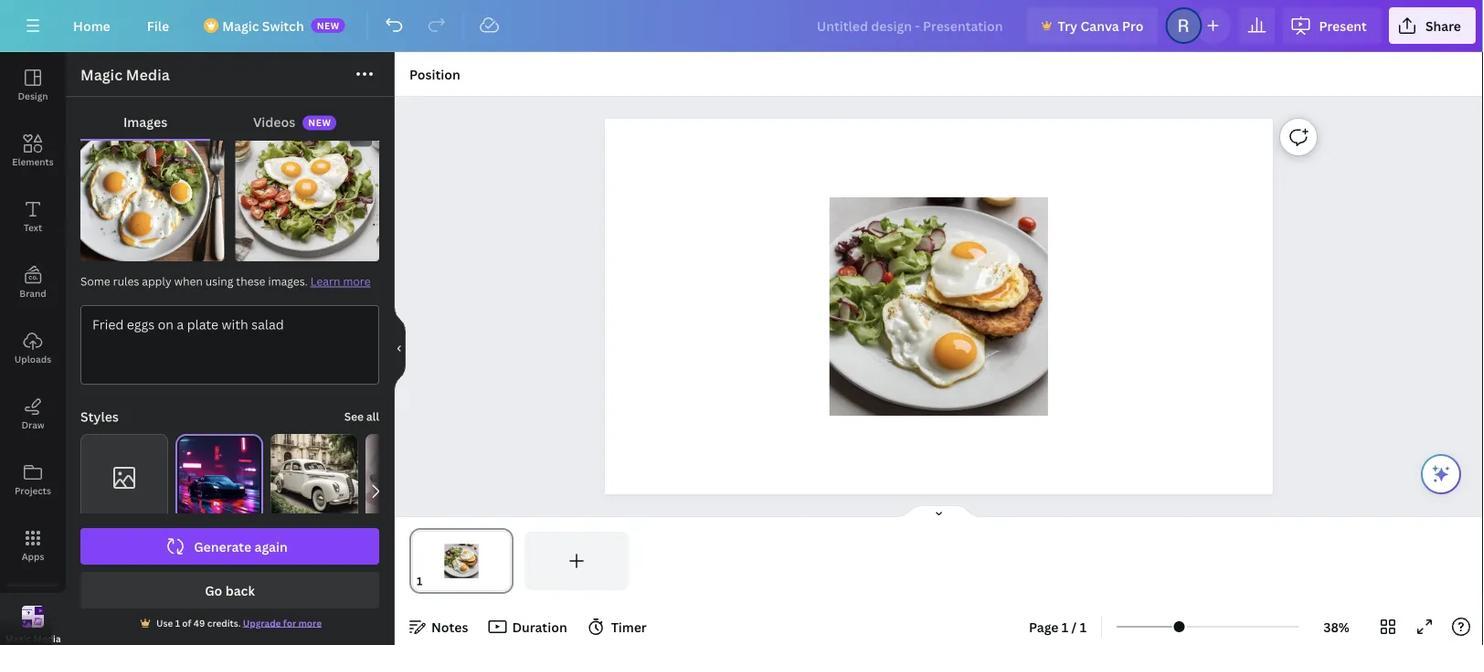 Task type: describe. For each thing, give the bounding box(es) containing it.
generate
[[194, 538, 252, 555]]

1 for of
[[175, 617, 180, 630]]

magic inside 'button'
[[5, 633, 31, 645]]

use 1 of 49 credits. upgrade for more
[[156, 617, 322, 630]]

text
[[24, 221, 42, 234]]

Page title text field
[[431, 572, 438, 591]]

notes button
[[402, 613, 476, 642]]

elements button
[[0, 118, 66, 184]]

1 fried eggs on a plate with salad image from the left
[[80, 117, 224, 262]]

/
[[1072, 619, 1077, 636]]

of
[[182, 617, 192, 630]]

generate again
[[194, 538, 288, 555]]

timer
[[611, 619, 647, 636]]

some
[[80, 274, 110, 289]]

credits.
[[207, 617, 241, 630]]

text button
[[0, 184, 66, 250]]

position button
[[402, 59, 468, 89]]

use
[[156, 617, 173, 630]]

timer button
[[582, 613, 654, 642]]

media inside 'button'
[[33, 633, 61, 645]]

1 vertical spatial more
[[299, 617, 322, 630]]

go
[[205, 582, 223, 599]]

go back
[[205, 582, 255, 599]]

generate again button
[[80, 528, 379, 565]]

main menu bar
[[0, 0, 1484, 52]]

Describe an image. Include objects, colors, places... text field
[[81, 306, 379, 384]]

present button
[[1283, 7, 1382, 44]]

again
[[255, 538, 288, 555]]

try canva pro button
[[1027, 7, 1159, 44]]

duration button
[[483, 613, 575, 642]]

see
[[344, 409, 364, 424]]

using
[[206, 274, 233, 289]]

present
[[1320, 17, 1368, 34]]

page
[[1030, 619, 1059, 636]]

1 horizontal spatial more
[[343, 274, 371, 289]]

styles
[[80, 408, 119, 426]]

learn
[[311, 274, 341, 289]]

rules
[[113, 274, 139, 289]]

magic media button
[[0, 593, 66, 646]]

1 horizontal spatial media
[[126, 65, 170, 85]]

switch
[[262, 17, 304, 34]]

some rules apply when using these images. learn more
[[80, 274, 371, 289]]

uploads button
[[0, 315, 66, 381]]

images button
[[80, 104, 210, 139]]

magic inside main menu bar
[[222, 17, 259, 34]]

page 1 / 1
[[1030, 619, 1087, 636]]

upgrade
[[243, 617, 281, 630]]

share
[[1426, 17, 1462, 34]]

1 for /
[[1062, 619, 1069, 636]]

draw button
[[0, 381, 66, 447]]

side panel tab list
[[0, 52, 66, 646]]

share button
[[1390, 7, 1477, 44]]

position
[[410, 65, 461, 83]]

uploads
[[14, 353, 51, 365]]



Task type: vqa. For each thing, say whether or not it's contained in the screenshot.
values
no



Task type: locate. For each thing, give the bounding box(es) containing it.
2 horizontal spatial magic
[[222, 17, 259, 34]]

go back button
[[80, 572, 379, 609]]

media
[[126, 65, 170, 85], [33, 633, 61, 645]]

more right learn
[[343, 274, 371, 289]]

new right switch on the top left of page
[[317, 19, 340, 32]]

more
[[343, 274, 371, 289], [299, 617, 322, 630]]

magic down the home
[[80, 65, 123, 85]]

canva assistant image
[[1431, 464, 1453, 486]]

apps button
[[0, 513, 66, 579]]

2 fried eggs on a plate with salad image from the left
[[235, 117, 379, 262]]

images
[[123, 113, 167, 130]]

see all button
[[344, 408, 379, 426]]

1 vertical spatial magic
[[80, 65, 123, 85]]

magic media down apps
[[5, 633, 61, 645]]

home link
[[59, 7, 125, 44]]

duration
[[512, 619, 568, 636]]

draw
[[21, 419, 44, 431]]

0 vertical spatial more
[[343, 274, 371, 289]]

elements
[[12, 155, 54, 168]]

file
[[147, 17, 169, 34]]

0 horizontal spatial magic
[[5, 633, 31, 645]]

home
[[73, 17, 110, 34]]

brand
[[19, 287, 46, 299]]

1
[[175, 617, 180, 630], [1062, 619, 1069, 636], [1080, 619, 1087, 636]]

2 horizontal spatial 1
[[1080, 619, 1087, 636]]

for
[[283, 617, 296, 630]]

apps
[[22, 550, 44, 563]]

magic media up images
[[80, 65, 170, 85]]

1 right '/'
[[1080, 619, 1087, 636]]

1 left '/'
[[1062, 619, 1069, 636]]

0 horizontal spatial media
[[33, 633, 61, 645]]

2 vertical spatial magic
[[5, 633, 31, 645]]

more right for
[[299, 617, 322, 630]]

magic
[[222, 17, 259, 34], [80, 65, 123, 85], [5, 633, 31, 645]]

try canva pro
[[1058, 17, 1144, 34]]

0 horizontal spatial 1
[[175, 617, 180, 630]]

images.
[[268, 274, 308, 289]]

media up "images" "button"
[[126, 65, 170, 85]]

projects
[[15, 485, 51, 497]]

when
[[174, 274, 203, 289]]

0 horizontal spatial magic media
[[5, 633, 61, 645]]

learn more link
[[311, 274, 371, 289]]

all
[[367, 409, 379, 424]]

page 1 image
[[410, 532, 514, 591]]

0 horizontal spatial fried eggs on a plate with salad image
[[80, 117, 224, 262]]

0 vertical spatial magic media
[[80, 65, 170, 85]]

0 horizontal spatial more
[[299, 617, 322, 630]]

notes
[[432, 619, 469, 636]]

brand button
[[0, 250, 66, 315]]

fried eggs on a plate with salad image
[[80, 117, 224, 262], [235, 117, 379, 262]]

1 horizontal spatial 1
[[1062, 619, 1069, 636]]

magic media inside 'button'
[[5, 633, 61, 645]]

design
[[18, 90, 48, 102]]

these
[[236, 274, 266, 289]]

canva
[[1081, 17, 1120, 34]]

media down apps
[[33, 633, 61, 645]]

new
[[317, 19, 340, 32], [308, 117, 331, 129]]

hide pages image
[[896, 505, 983, 519]]

back
[[226, 582, 255, 599]]

38% button
[[1308, 613, 1367, 642]]

see all
[[344, 409, 379, 424]]

new inside main menu bar
[[317, 19, 340, 32]]

hide image
[[394, 305, 406, 393]]

0 vertical spatial magic
[[222, 17, 259, 34]]

magic left switch on the top left of page
[[222, 17, 259, 34]]

1 horizontal spatial fried eggs on a plate with salad image
[[235, 117, 379, 262]]

pro
[[1123, 17, 1144, 34]]

38%
[[1324, 619, 1350, 636]]

magic down apps
[[5, 633, 31, 645]]

1 vertical spatial new
[[308, 117, 331, 129]]

1 vertical spatial magic media
[[5, 633, 61, 645]]

magic switch
[[222, 17, 304, 34]]

upgrade for more link
[[243, 617, 322, 630]]

projects button
[[0, 447, 66, 513]]

file button
[[132, 7, 184, 44]]

1 left of
[[175, 617, 180, 630]]

0 vertical spatial media
[[126, 65, 170, 85]]

videos
[[253, 113, 296, 130]]

new right videos
[[308, 117, 331, 129]]

Design title text field
[[802, 7, 1020, 44]]

apply
[[142, 274, 172, 289]]

design button
[[0, 52, 66, 118]]

try
[[1058, 17, 1078, 34]]

0 vertical spatial new
[[317, 19, 340, 32]]

49
[[194, 617, 205, 630]]

1 vertical spatial media
[[33, 633, 61, 645]]

1 horizontal spatial magic
[[80, 65, 123, 85]]

1 horizontal spatial magic media
[[80, 65, 170, 85]]

magic media
[[80, 65, 170, 85], [5, 633, 61, 645]]



